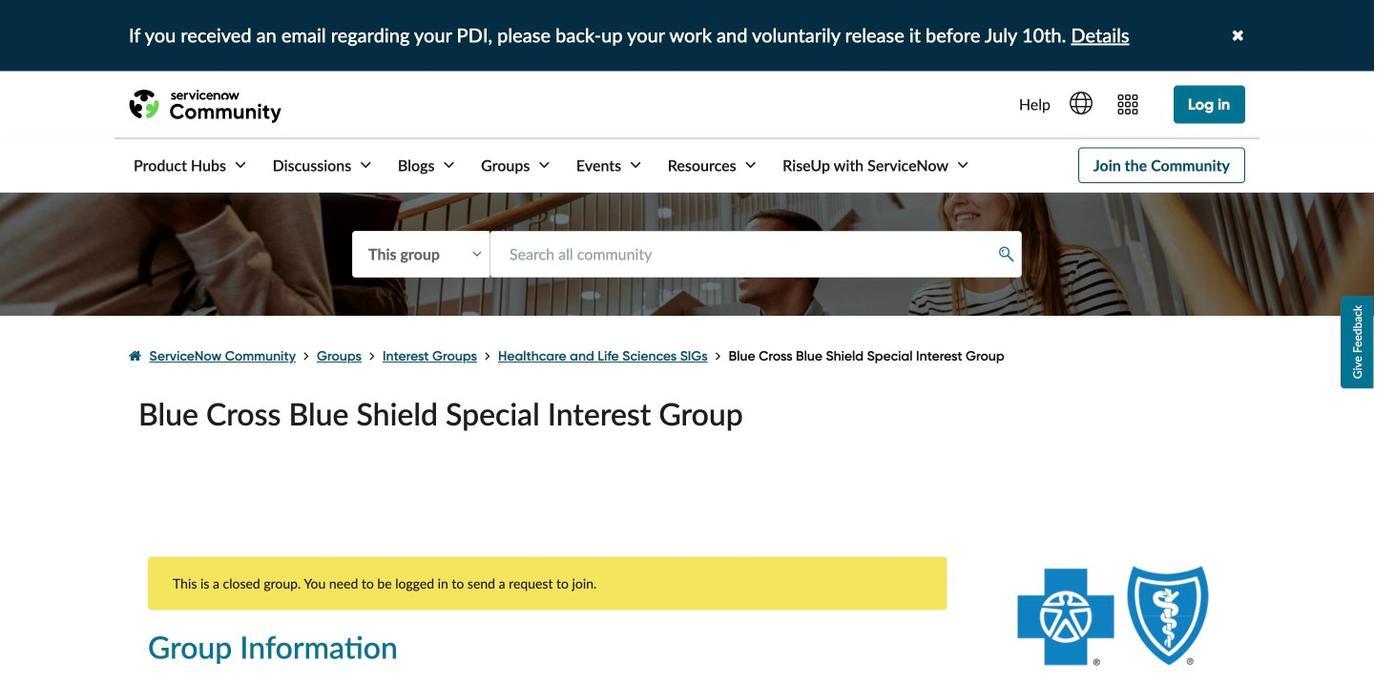 Task type: locate. For each thing, give the bounding box(es) containing it.
menu bar
[[115, 139, 973, 192]]

close image
[[1232, 27, 1244, 44]]

heading
[[148, 630, 947, 684]]

list
[[129, 330, 1246, 382]]



Task type: vqa. For each thing, say whether or not it's contained in the screenshot.
MENU BAR at the top of page
yes



Task type: describe. For each thing, give the bounding box(es) containing it.
Search text field
[[490, 231, 1022, 278]]

language selector image
[[1070, 92, 1093, 115]]



